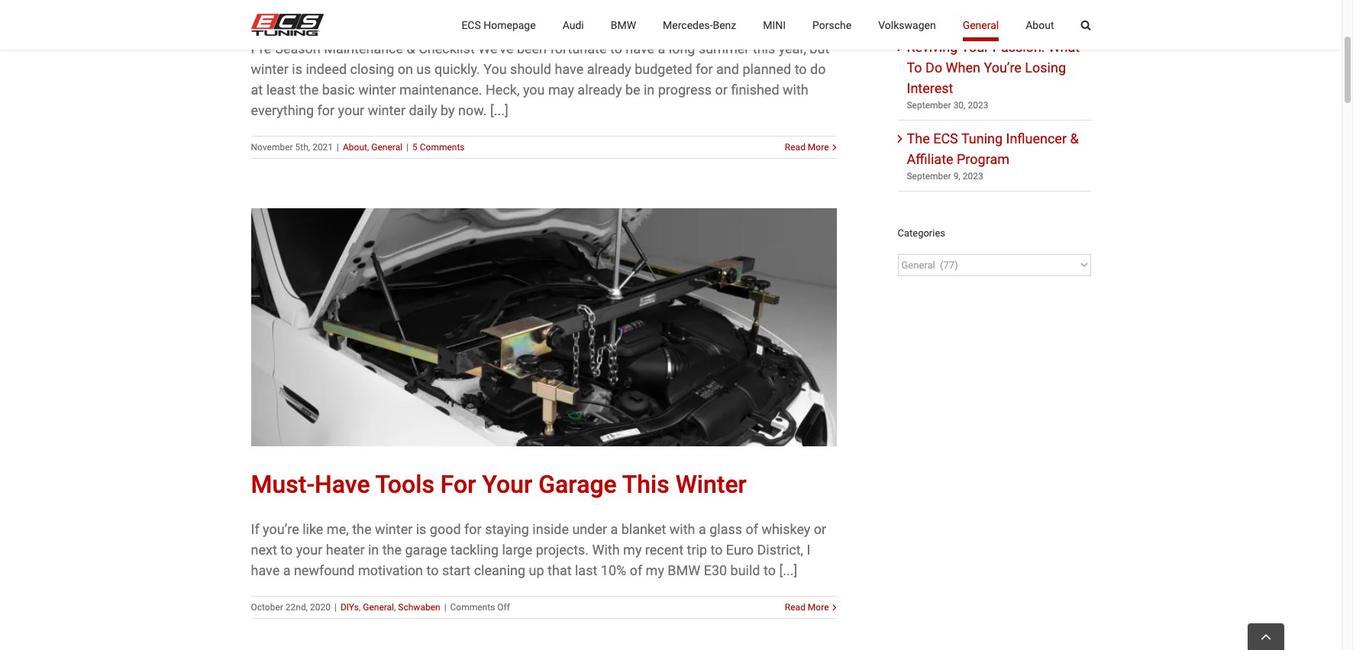 Task type: describe. For each thing, give the bounding box(es) containing it.
30,
[[954, 100, 966, 110]]

october 14, 2023
[[907, 8, 977, 19]]

0 vertical spatial already
[[587, 61, 632, 77]]

tackling
[[451, 542, 499, 558]]

budgeted
[[635, 61, 692, 77]]

2 vertical spatial the
[[382, 542, 402, 558]]

in inside if you're like me, the winter is good for staying inside under a blanket with a glass of whiskey or next to your heater in the garage tackling large projects. with my recent trip to euro district, i have a newfound motivation to start cleaning up that last 10% of my bmw e30 build to [...]
[[368, 542, 379, 558]]

0 vertical spatial about
[[1026, 19, 1054, 31]]

1 vertical spatial about
[[343, 142, 367, 153]]

pre-season maintenance & checklist we've been fortunate to have a long summer this year, but winter is indeed closing on us quickly. you should have already budgeted for and planned to do at least the basic winter maintenance. heck, you may already be in progress or finished with everything for your winter daily by now. [...]
[[251, 40, 830, 118]]

0 horizontal spatial about link
[[343, 142, 367, 153]]

pre-
[[251, 40, 275, 56]]

audi link
[[563, 0, 584, 50]]

a left newfound
[[283, 563, 291, 579]]

, for diys
[[359, 602, 361, 613]]

2020
[[310, 602, 331, 613]]

general link for 5 comments
[[371, 142, 403, 153]]

passion:
[[993, 39, 1045, 55]]

on
[[398, 61, 413, 77]]

winter inside if you're like me, the winter is good for staying inside under a blanket with a glass of whiskey or next to your heater in the garage tackling large projects. with my recent trip to euro district, i have a newfound motivation to start cleaning up that last 10% of my bmw e30 build to [...]
[[375, 521, 413, 538]]

a up with
[[611, 521, 618, 538]]

for
[[441, 470, 476, 499]]

5
[[413, 142, 418, 153]]

0 vertical spatial about link
[[1026, 0, 1054, 50]]

ecs homepage
[[462, 19, 536, 31]]

reviving your passion: what to do when you're losing interest september 30, 2023
[[907, 39, 1080, 110]]

mercedes-benz link
[[663, 0, 737, 50]]

affiliate
[[907, 151, 954, 167]]

ecs homepage link
[[462, 0, 536, 50]]

1 horizontal spatial of
[[746, 521, 758, 538]]

winter down pre-
[[251, 61, 289, 77]]

read more for schwaben
[[785, 602, 829, 613]]

0 vertical spatial general link
[[963, 0, 999, 50]]

e30
[[704, 563, 727, 579]]

is inside pre-season maintenance & checklist we've been fortunate to have a long summer this year, but winter is indeed closing on us quickly. you should have already budgeted for and planned to do at least the basic winter maintenance. heck, you may already be in progress or finished with everything for your winter daily by now. [...]
[[292, 61, 302, 77]]

general for comments
[[371, 142, 403, 153]]

diys link
[[341, 602, 359, 613]]

now.
[[458, 102, 487, 118]]

winter
[[676, 470, 747, 499]]

progress
[[658, 82, 712, 98]]

schwaben
[[398, 602, 440, 613]]

checklist
[[419, 40, 475, 56]]

or inside if you're like me, the winter is good for staying inside under a blanket with a glass of whiskey or next to your heater in the garage tackling large projects. with my recent trip to euro district, i have a newfound motivation to start cleaning up that last 10% of my bmw e30 build to [...]
[[814, 521, 827, 538]]

0 horizontal spatial your
[[482, 470, 533, 499]]

influencer
[[1006, 130, 1067, 146]]

[...] inside pre-season maintenance & checklist we've been fortunate to have a long summer this year, but winter is indeed closing on us quickly. you should have already budgeted for and planned to do at least the basic winter maintenance. heck, you may already be in progress or finished with everything for your winter daily by now. [...]
[[490, 102, 508, 118]]

the
[[907, 130, 930, 146]]

mercedes-
[[663, 19, 713, 31]]

recent
[[645, 542, 684, 558]]

the inside pre-season maintenance & checklist we've been fortunate to have a long summer this year, but winter is indeed closing on us quickly. you should have already budgeted for and planned to do at least the basic winter maintenance. heck, you may already be in progress or finished with everything for your winter daily by now. [...]
[[299, 82, 319, 98]]

program
[[957, 151, 1010, 167]]

ecs tuning logo image
[[251, 14, 323, 36]]

schwaben link
[[398, 602, 440, 613]]

i
[[807, 542, 811, 558]]

1 vertical spatial already
[[578, 82, 622, 98]]

bmw inside if you're like me, the winter is good for staying inside under a blanket with a glass of whiskey or next to your heater in the garage tackling large projects. with my recent trip to euro district, i have a newfound motivation to start cleaning up that last 10% of my bmw e30 build to [...]
[[668, 563, 701, 579]]

projects.
[[536, 542, 589, 558]]

by
[[441, 102, 455, 118]]

1 horizontal spatial have
[[555, 61, 584, 77]]

heck,
[[486, 82, 520, 98]]

whiskey
[[762, 521, 811, 538]]

volkswagen link
[[879, 0, 936, 50]]

0 vertical spatial general
[[963, 19, 999, 31]]

& inside the ecs tuning influencer & affiliate program september 9, 2023
[[1070, 130, 1079, 146]]

you
[[484, 61, 507, 77]]

1 vertical spatial comments
[[450, 602, 495, 613]]

audi
[[563, 19, 584, 31]]

volkswagen
[[879, 19, 936, 31]]

general link for schwaben
[[363, 602, 394, 613]]

summer
[[699, 40, 750, 56]]

9,
[[954, 171, 961, 181]]

0 vertical spatial comments
[[420, 142, 465, 153]]

off
[[497, 602, 510, 613]]

must-
[[251, 470, 315, 499]]

with
[[592, 542, 620, 558]]

homepage
[[484, 19, 536, 31]]

quickly.
[[435, 61, 480, 77]]

2021
[[313, 142, 333, 153]]

, for about
[[367, 142, 369, 153]]

to down you're
[[281, 542, 293, 558]]

general for |
[[363, 602, 394, 613]]

year,
[[779, 40, 807, 56]]

| left diys
[[335, 602, 337, 613]]

if
[[251, 521, 259, 538]]

| right the schwaben on the bottom
[[444, 602, 447, 613]]

mini
[[763, 19, 786, 31]]

a inside pre-season maintenance & checklist we've been fortunate to have a long summer this year, but winter is indeed closing on us quickly. you should have already budgeted for and planned to do at least the basic winter maintenance. heck, you may already be in progress or finished with everything for your winter daily by now. [...]
[[658, 40, 666, 56]]

large
[[502, 542, 533, 558]]

next
[[251, 542, 277, 558]]

have
[[315, 470, 370, 499]]

must-have tools for your garage this winter image
[[251, 208, 837, 447]]

inside
[[533, 521, 569, 538]]

losing
[[1025, 59, 1066, 75]]

your inside "reviving your passion: what to do when you're losing interest september 30, 2023"
[[961, 39, 989, 55]]

0 vertical spatial my
[[623, 542, 642, 558]]

have inside if you're like me, the winter is good for staying inside under a blanket with a glass of whiskey or next to your heater in the garage tackling large projects. with my recent trip to euro district, i have a newfound motivation to start cleaning up that last 10% of my bmw e30 build to [...]
[[251, 563, 280, 579]]

daily
[[409, 102, 437, 118]]

read for schwaben
[[785, 602, 806, 613]]

2023 inside the ecs tuning influencer & affiliate program september 9, 2023
[[963, 171, 984, 181]]

closing
[[350, 61, 394, 77]]

me,
[[327, 521, 349, 538]]

maintenance
[[324, 40, 403, 56]]

to down "garage"
[[427, 563, 439, 579]]

this
[[753, 40, 775, 56]]

1 vertical spatial for
[[317, 102, 335, 118]]

do
[[926, 59, 943, 75]]

should
[[510, 61, 552, 77]]

to left do
[[795, 61, 807, 77]]

you
[[523, 82, 545, 98]]

district,
[[757, 542, 804, 558]]

read more for 5 comments
[[785, 142, 829, 153]]

euro
[[726, 542, 754, 558]]

what
[[1048, 39, 1080, 55]]



Task type: locate. For each thing, give the bounding box(es) containing it.
you're
[[984, 59, 1022, 75]]

we've
[[478, 40, 514, 56]]

winter up "garage"
[[375, 521, 413, 538]]

section
[[898, 0, 1091, 311]]

garage
[[539, 470, 617, 499]]

0 vertical spatial your
[[338, 102, 365, 118]]

have down next
[[251, 563, 280, 579]]

november
[[251, 142, 293, 153]]

,
[[367, 142, 369, 153], [359, 602, 361, 613], [394, 602, 396, 613]]

ecs up checklist
[[462, 19, 481, 31]]

planned
[[743, 61, 792, 77]]

of up euro
[[746, 521, 758, 538]]

0 horizontal spatial of
[[630, 563, 643, 579]]

and
[[717, 61, 739, 77]]

1 vertical spatial read more link
[[785, 601, 829, 615]]

my down blanket
[[623, 542, 642, 558]]

interest
[[907, 80, 954, 96]]

1 vertical spatial general link
[[371, 142, 403, 153]]

have up budgeted
[[626, 40, 655, 56]]

this
[[622, 470, 670, 499]]

2023 inside "reviving your passion: what to do when you're losing interest september 30, 2023"
[[968, 100, 989, 110]]

read more
[[785, 142, 829, 153], [785, 602, 829, 613]]

1 vertical spatial or
[[814, 521, 827, 538]]

comments left "off"
[[450, 602, 495, 613]]

be
[[626, 82, 641, 98]]

2 read more from the top
[[785, 602, 829, 613]]

1 horizontal spatial ,
[[367, 142, 369, 153]]

at
[[251, 82, 263, 98]]

bmw right audi link
[[611, 19, 636, 31]]

is up "garage"
[[416, 521, 427, 538]]

2 vertical spatial have
[[251, 563, 280, 579]]

about
[[1026, 19, 1054, 31], [343, 142, 367, 153]]

1 horizontal spatial ecs
[[934, 130, 958, 146]]

already up "be"
[[587, 61, 632, 77]]

, right 2020
[[359, 602, 361, 613]]

1 horizontal spatial my
[[646, 563, 664, 579]]

1 vertical spatial is
[[416, 521, 427, 538]]

your
[[961, 39, 989, 55], [482, 470, 533, 499]]

to right trip
[[711, 542, 723, 558]]

0 horizontal spatial or
[[715, 82, 728, 98]]

more for schwaben
[[808, 602, 829, 613]]

for
[[696, 61, 713, 77], [317, 102, 335, 118], [464, 521, 482, 538]]

good
[[430, 521, 461, 538]]

& up on
[[407, 40, 415, 56]]

0 vertical spatial &
[[407, 40, 415, 56]]

1 vertical spatial september
[[907, 171, 952, 181]]

general link
[[963, 0, 999, 50], [371, 142, 403, 153], [363, 602, 394, 613]]

october inside section
[[907, 8, 939, 19]]

1 horizontal spatial bmw
[[668, 563, 701, 579]]

ecs inside the ecs tuning influencer & affiliate program september 9, 2023
[[934, 130, 958, 146]]

or right whiskey
[[814, 521, 827, 538]]

when
[[946, 59, 981, 75]]

1 vertical spatial october
[[251, 602, 283, 613]]

trip
[[687, 542, 707, 558]]

2 horizontal spatial the
[[382, 542, 402, 558]]

porsche link
[[813, 0, 852, 50]]

in inside pre-season maintenance & checklist we've been fortunate to have a long summer this year, but winter is indeed closing on us quickly. you should have already budgeted for and planned to do at least the basic winter maintenance. heck, you may already be in progress or finished with everything for your winter daily by now. [...]
[[644, 82, 655, 98]]

to down district,
[[764, 563, 776, 579]]

indeed
[[306, 61, 347, 77]]

more for 5 comments
[[808, 142, 829, 153]]

0 horizontal spatial in
[[368, 542, 379, 558]]

about up passion:
[[1026, 19, 1054, 31]]

2 read from the top
[[785, 602, 806, 613]]

0 horizontal spatial the
[[299, 82, 319, 98]]

winter left daily
[[368, 102, 406, 118]]

the up motivation
[[382, 542, 402, 558]]

0 vertical spatial bmw
[[611, 19, 636, 31]]

1 vertical spatial [...]
[[779, 563, 798, 579]]

0 vertical spatial have
[[626, 40, 655, 56]]

1 vertical spatial the
[[352, 521, 372, 538]]

[...] inside if you're like me, the winter is good for staying inside under a blanket with a glass of whiskey or next to your heater in the garage tackling large projects. with my recent trip to euro district, i have a newfound motivation to start cleaning up that last 10% of my bmw e30 build to [...]
[[779, 563, 798, 579]]

general link left 5 on the top left of page
[[371, 142, 403, 153]]

your down like
[[296, 542, 323, 558]]

tools
[[376, 470, 435, 499]]

have
[[626, 40, 655, 56], [555, 61, 584, 77], [251, 563, 280, 579]]

read for 5 comments
[[785, 142, 806, 153]]

general right diys link
[[363, 602, 394, 613]]

least
[[266, 82, 296, 98]]

my down recent
[[646, 563, 664, 579]]

0 horizontal spatial your
[[296, 542, 323, 558]]

, left schwaben link
[[394, 602, 396, 613]]

0 vertical spatial 2023
[[956, 8, 977, 19]]

, right 2021
[[367, 142, 369, 153]]

for left 'and'
[[696, 61, 713, 77]]

october left 14, at the right top
[[907, 8, 939, 19]]

is down season
[[292, 61, 302, 77]]

ecs up affiliate
[[934, 130, 958, 146]]

september inside "reviving your passion: what to do when you're losing interest september 30, 2023"
[[907, 100, 952, 110]]

with down planned
[[783, 82, 809, 98]]

you're
[[263, 521, 299, 538]]

september
[[907, 100, 952, 110], [907, 171, 952, 181]]

read more link for schwaben
[[785, 601, 829, 615]]

general link right 14, at the right top
[[963, 0, 999, 50]]

for down "basic"
[[317, 102, 335, 118]]

2 vertical spatial for
[[464, 521, 482, 538]]

reviving your passion: what to do when you're losing interest link
[[907, 39, 1080, 96]]

0 vertical spatial for
[[696, 61, 713, 77]]

build
[[731, 563, 760, 579]]

1 september from the top
[[907, 100, 952, 110]]

everything
[[251, 102, 314, 118]]

1 read more from the top
[[785, 142, 829, 153]]

1 vertical spatial read more
[[785, 602, 829, 613]]

[...] down district,
[[779, 563, 798, 579]]

2 horizontal spatial ,
[[394, 602, 396, 613]]

1 read from the top
[[785, 142, 806, 153]]

in up motivation
[[368, 542, 379, 558]]

1 vertical spatial general
[[371, 142, 403, 153]]

already left "be"
[[578, 82, 622, 98]]

read more link
[[785, 140, 829, 154], [785, 601, 829, 615]]

0 vertical spatial is
[[292, 61, 302, 77]]

0 horizontal spatial for
[[317, 102, 335, 118]]

benz
[[713, 19, 737, 31]]

1 horizontal spatial the
[[352, 521, 372, 538]]

1 horizontal spatial about link
[[1026, 0, 1054, 50]]

about right 2021
[[343, 142, 367, 153]]

1 horizontal spatial in
[[644, 82, 655, 98]]

1 vertical spatial 2023
[[968, 100, 989, 110]]

2 more from the top
[[808, 602, 829, 613]]

under
[[572, 521, 607, 538]]

0 vertical spatial more
[[808, 142, 829, 153]]

0 horizontal spatial bmw
[[611, 19, 636, 31]]

0 horizontal spatial about
[[343, 142, 367, 153]]

1 horizontal spatial [...]
[[779, 563, 798, 579]]

your up the when
[[961, 39, 989, 55]]

10%
[[601, 563, 627, 579]]

newfound
[[294, 563, 355, 579]]

been
[[517, 40, 547, 56]]

long
[[669, 40, 695, 56]]

0 vertical spatial read
[[785, 142, 806, 153]]

comments right 5 on the top left of page
[[420, 142, 465, 153]]

0 horizontal spatial have
[[251, 563, 280, 579]]

0 vertical spatial of
[[746, 521, 758, 538]]

do
[[811, 61, 826, 77]]

or down 'and'
[[715, 82, 728, 98]]

your inside pre-season maintenance & checklist we've been fortunate to have a long summer this year, but winter is indeed closing on us quickly. you should have already budgeted for and planned to do at least the basic winter maintenance. heck, you may already be in progress or finished with everything for your winter daily by now. [...]
[[338, 102, 365, 118]]

14,
[[942, 8, 954, 19]]

1 vertical spatial &
[[1070, 130, 1079, 146]]

general right 14, at the right top
[[963, 19, 999, 31]]

porsche
[[813, 19, 852, 31]]

mercedes-benz
[[663, 19, 737, 31]]

october for october 22nd, 2020 | diys , general , schwaben | comments off
[[251, 602, 283, 613]]

a left long
[[658, 40, 666, 56]]

0 vertical spatial read more
[[785, 142, 829, 153]]

1 horizontal spatial with
[[783, 82, 809, 98]]

a up trip
[[699, 521, 706, 538]]

general link right diys link
[[363, 602, 394, 613]]

1 horizontal spatial your
[[338, 102, 365, 118]]

or inside pre-season maintenance & checklist we've been fortunate to have a long summer this year, but winter is indeed closing on us quickly. you should have already budgeted for and planned to do at least the basic winter maintenance. heck, you may already be in progress or finished with everything for your winter daily by now. [...]
[[715, 82, 728, 98]]

september down affiliate
[[907, 171, 952, 181]]

1 horizontal spatial or
[[814, 521, 827, 538]]

0 vertical spatial with
[[783, 82, 809, 98]]

0 horizontal spatial [...]
[[490, 102, 508, 118]]

cleaning
[[474, 563, 526, 579]]

5 comments link
[[413, 142, 465, 153]]

a
[[658, 40, 666, 56], [611, 521, 618, 538], [699, 521, 706, 538], [283, 563, 291, 579]]

1 read more link from the top
[[785, 140, 829, 154]]

about link
[[1026, 0, 1054, 50], [343, 142, 367, 153]]

october for october 14, 2023
[[907, 8, 939, 19]]

september down 'interest'
[[907, 100, 952, 110]]

your down "basic"
[[338, 102, 365, 118]]

ecs
[[462, 19, 481, 31], [934, 130, 958, 146]]

the right me,
[[352, 521, 372, 538]]

5th,
[[295, 142, 310, 153]]

1 vertical spatial more
[[808, 602, 829, 613]]

about link up losing
[[1026, 0, 1054, 50]]

0 vertical spatial september
[[907, 100, 952, 110]]

[...] down "heck,"
[[490, 102, 508, 118]]

1 horizontal spatial is
[[416, 521, 427, 538]]

about link right 2021
[[343, 142, 367, 153]]

your inside if you're like me, the winter is good for staying inside under a blanket with a glass of whiskey or next to your heater in the garage tackling large projects. with my recent trip to euro district, i have a newfound motivation to start cleaning up that last 10% of my bmw e30 build to [...]
[[296, 542, 323, 558]]

1 vertical spatial your
[[482, 470, 533, 499]]

for up tackling at left bottom
[[464, 521, 482, 538]]

2023 right 14, at the right top
[[956, 8, 977, 19]]

for inside if you're like me, the winter is good for staying inside under a blanket with a glass of whiskey or next to your heater in the garage tackling large projects. with my recent trip to euro district, i have a newfound motivation to start cleaning up that last 10% of my bmw e30 build to [...]
[[464, 521, 482, 538]]

2 read more link from the top
[[785, 601, 829, 615]]

must-have tools for your garage this winter
[[251, 470, 747, 499]]

to right fortunate
[[610, 40, 622, 56]]

0 horizontal spatial my
[[623, 542, 642, 558]]

1 vertical spatial ecs
[[934, 130, 958, 146]]

1 vertical spatial about link
[[343, 142, 367, 153]]

| left 5 on the top left of page
[[406, 142, 409, 153]]

1 horizontal spatial about
[[1026, 19, 1054, 31]]

finished
[[731, 82, 780, 98]]

& inside pre-season maintenance & checklist we've been fortunate to have a long summer this year, but winter is indeed closing on us quickly. you should have already budgeted for and planned to do at least the basic winter maintenance. heck, you may already be in progress or finished with everything for your winter daily by now. [...]
[[407, 40, 415, 56]]

with inside if you're like me, the winter is good for staying inside under a blanket with a glass of whiskey or next to your heater in the garage tackling large projects. with my recent trip to euro district, i have a newfound motivation to start cleaning up that last 10% of my bmw e30 build to [...]
[[670, 521, 695, 538]]

in right "be"
[[644, 82, 655, 98]]

0 vertical spatial ecs
[[462, 19, 481, 31]]

last
[[575, 563, 598, 579]]

0 horizontal spatial ,
[[359, 602, 361, 613]]

garage
[[405, 542, 447, 558]]

october 22nd, 2020 | diys , general , schwaben | comments off
[[251, 602, 510, 613]]

november 5th, 2021 | about , general | 5 comments
[[251, 142, 465, 153]]

heater
[[326, 542, 365, 558]]

if you're like me, the winter is good for staying inside under a blanket with a glass of whiskey or next to your heater in the garage tackling large projects. with my recent trip to euro district, i have a newfound motivation to start cleaning up that last 10% of my bmw e30 build to [...]
[[251, 521, 827, 579]]

september inside the ecs tuning influencer & affiliate program september 9, 2023
[[907, 171, 952, 181]]

your up staying
[[482, 470, 533, 499]]

| right 2021
[[337, 142, 339, 153]]

2023 right 9,
[[963, 171, 984, 181]]

with up trip
[[670, 521, 695, 538]]

winter
[[251, 61, 289, 77], [358, 82, 396, 98], [368, 102, 406, 118], [375, 521, 413, 538]]

up
[[529, 563, 544, 579]]

0 vertical spatial october
[[907, 8, 939, 19]]

glass
[[710, 521, 742, 538]]

reviving
[[907, 39, 958, 55]]

0 horizontal spatial ecs
[[462, 19, 481, 31]]

1 horizontal spatial your
[[961, 39, 989, 55]]

0 vertical spatial or
[[715, 82, 728, 98]]

like
[[303, 521, 323, 538]]

1 horizontal spatial &
[[1070, 130, 1079, 146]]

of right 10%
[[630, 563, 643, 579]]

bmw down trip
[[668, 563, 701, 579]]

0 vertical spatial read more link
[[785, 140, 829, 154]]

is inside if you're like me, the winter is good for staying inside under a blanket with a glass of whiskey or next to your heater in the garage tackling large projects. with my recent trip to euro district, i have a newfound motivation to start cleaning up that last 10% of my bmw e30 build to [...]
[[416, 521, 427, 538]]

& right influencer
[[1070, 130, 1079, 146]]

general left 5 on the top left of page
[[371, 142, 403, 153]]

0 horizontal spatial is
[[292, 61, 302, 77]]

with inside pre-season maintenance & checklist we've been fortunate to have a long summer this year, but winter is indeed closing on us quickly. you should have already budgeted for and planned to do at least the basic winter maintenance. heck, you may already be in progress or finished with everything for your winter daily by now. [...]
[[783, 82, 809, 98]]

my
[[623, 542, 642, 558], [646, 563, 664, 579]]

that
[[548, 563, 572, 579]]

0 vertical spatial in
[[644, 82, 655, 98]]

0 vertical spatial [...]
[[490, 102, 508, 118]]

1 vertical spatial bmw
[[668, 563, 701, 579]]

0 vertical spatial your
[[961, 39, 989, 55]]

0 horizontal spatial with
[[670, 521, 695, 538]]

2 september from the top
[[907, 171, 952, 181]]

|
[[337, 142, 339, 153], [406, 142, 409, 153], [335, 602, 337, 613], [444, 602, 447, 613]]

2 vertical spatial general link
[[363, 602, 394, 613]]

read more link for 5 comments
[[785, 140, 829, 154]]

winter down closing
[[358, 82, 396, 98]]

0 horizontal spatial &
[[407, 40, 415, 56]]

1 vertical spatial with
[[670, 521, 695, 538]]

basic
[[322, 82, 355, 98]]

start
[[442, 563, 471, 579]]

to
[[907, 59, 922, 75]]

&
[[407, 40, 415, 56], [1070, 130, 1079, 146]]

diys
[[341, 602, 359, 613]]

1 vertical spatial my
[[646, 563, 664, 579]]

motivation
[[358, 563, 423, 579]]

1 more from the top
[[808, 142, 829, 153]]

with
[[783, 82, 809, 98], [670, 521, 695, 538]]

1 vertical spatial have
[[555, 61, 584, 77]]

in
[[644, 82, 655, 98], [368, 542, 379, 558]]

0 horizontal spatial october
[[251, 602, 283, 613]]

bmw link
[[611, 0, 636, 50]]

section containing reviving your passion: what to do when you're losing interest
[[898, 0, 1091, 311]]

1 horizontal spatial october
[[907, 8, 939, 19]]

us
[[417, 61, 431, 77]]

1 vertical spatial read
[[785, 602, 806, 613]]

october left 22nd,
[[251, 602, 283, 613]]

mini link
[[763, 0, 786, 50]]

2023 right 30, on the right top of the page
[[968, 100, 989, 110]]

0 vertical spatial the
[[299, 82, 319, 98]]

1 horizontal spatial for
[[464, 521, 482, 538]]

2 horizontal spatial for
[[696, 61, 713, 77]]

1 vertical spatial your
[[296, 542, 323, 558]]

general
[[963, 19, 999, 31], [371, 142, 403, 153], [363, 602, 394, 613]]

1 vertical spatial in
[[368, 542, 379, 558]]

have up "may"
[[555, 61, 584, 77]]

2 vertical spatial 2023
[[963, 171, 984, 181]]

blanket
[[622, 521, 666, 538]]

maintenance.
[[399, 82, 482, 98]]

the down the indeed
[[299, 82, 319, 98]]



Task type: vqa. For each thing, say whether or not it's contained in the screenshot.
less
no



